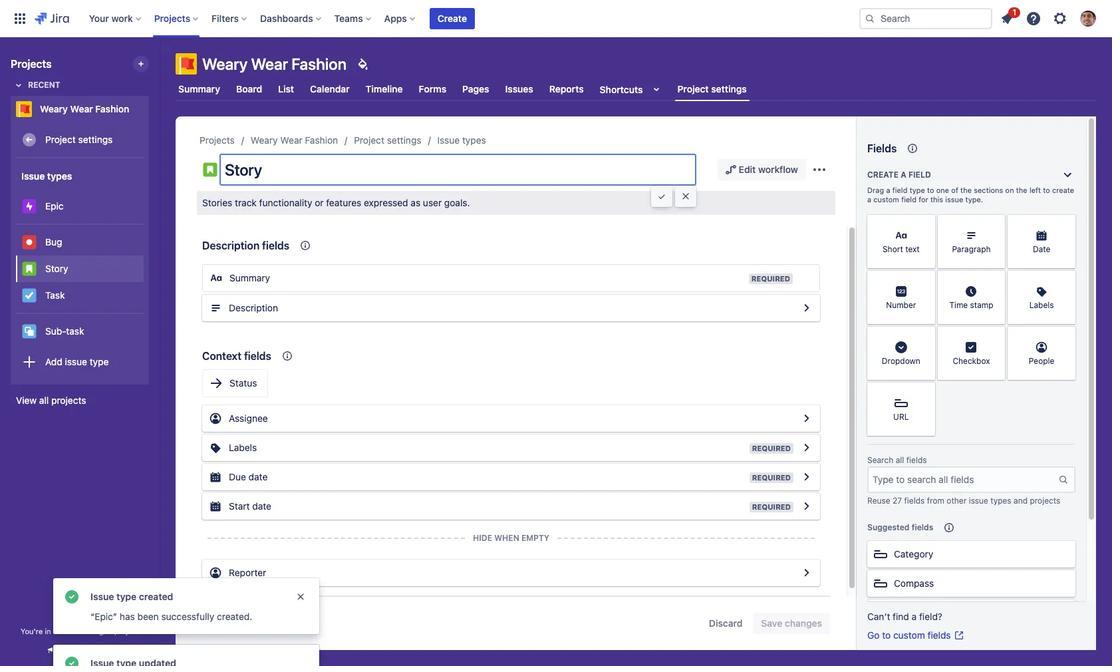 Task type: locate. For each thing, give the bounding box(es) containing it.
3 open field configuration image from the top
[[799, 498, 815, 514]]

2 vertical spatial projects
[[200, 134, 235, 146]]

projects
[[154, 12, 190, 24], [11, 58, 52, 70], [200, 134, 235, 146]]

2 horizontal spatial project
[[678, 83, 709, 94]]

0 horizontal spatial more information about the context fields image
[[279, 348, 295, 364]]

features
[[326, 197, 362, 208]]

weary wear fashion down recent
[[40, 103, 129, 114]]

weary wear fashion down list link
[[251, 134, 338, 146]]

add to starred image
[[145, 101, 161, 117]]

give feedback button
[[202, 613, 300, 634], [38, 640, 122, 662]]

date right start
[[252, 500, 272, 512]]

issue type created
[[91, 591, 173, 602]]

a down 'more information about the fields' image
[[901, 170, 907, 180]]

fashion left add to starred image on the top of the page
[[95, 103, 129, 114]]

0 vertical spatial projects
[[154, 12, 190, 24]]

1 horizontal spatial give
[[229, 618, 248, 629]]

types up the epic
[[47, 170, 72, 181]]

empty
[[522, 533, 550, 543]]

all right search
[[896, 455, 905, 465]]

go to custom fields link
[[868, 629, 965, 642]]

search image
[[865, 13, 876, 24]]

1 vertical spatial weary wear fashion link
[[251, 132, 338, 148]]

reports link
[[547, 77, 587, 101]]

projects button
[[150, 8, 204, 29]]

weary right projects link
[[251, 134, 278, 146]]

issue right add in the bottom of the page
[[65, 356, 87, 367]]

banner containing your work
[[0, 0, 1113, 37]]

2 vertical spatial issue
[[91, 591, 114, 602]]

field for drag
[[893, 186, 908, 194]]

to up the this
[[928, 186, 935, 194]]

edit workflow
[[739, 164, 799, 175]]

more information about the context fields image
[[298, 238, 314, 254], [279, 348, 295, 364]]

1 horizontal spatial projects
[[1030, 496, 1061, 506]]

1 horizontal spatial more information about the context fields image
[[298, 238, 314, 254]]

issue
[[946, 195, 964, 204], [65, 356, 87, 367], [969, 496, 989, 506]]

4 open field configuration image from the top
[[799, 565, 815, 581]]

category button
[[868, 541, 1076, 568]]

the right on
[[1017, 186, 1028, 194]]

your work button
[[85, 8, 146, 29]]

dashboards button
[[256, 8, 327, 29]]

as
[[411, 197, 421, 208]]

fashion down calendar link
[[305, 134, 338, 146]]

0 vertical spatial labels
[[1030, 300, 1055, 310]]

0 horizontal spatial create
[[438, 12, 467, 24]]

collapse recent projects image
[[11, 77, 27, 93]]

discard
[[709, 618, 743, 629]]

0 horizontal spatial issue types
[[21, 170, 72, 181]]

fields left more information about the suggested fields icon at the bottom of page
[[912, 522, 934, 532]]

feedback down managed
[[78, 646, 114, 656]]

project down 'timeline' link
[[354, 134, 385, 146]]

summary down description fields
[[230, 272, 270, 284]]

compass
[[894, 578, 935, 589]]

"epic" has been successfully created.
[[91, 611, 252, 622]]

required for labels
[[753, 444, 791, 453]]

track
[[235, 197, 257, 208]]

projects up 'issue type icon'
[[200, 134, 235, 146]]

0 horizontal spatial all
[[39, 395, 49, 406]]

0 vertical spatial custom
[[874, 195, 900, 204]]

1 horizontal spatial projects
[[154, 12, 190, 24]]

functionality
[[259, 197, 312, 208]]

0 horizontal spatial projects
[[51, 395, 86, 406]]

all right view
[[39, 395, 49, 406]]

summary
[[178, 83, 220, 95], [230, 272, 270, 284]]

create inside button
[[438, 12, 467, 24]]

search all fields
[[868, 455, 927, 465]]

1 horizontal spatial give feedback
[[229, 618, 292, 629]]

paragraph
[[953, 245, 991, 255]]

projects right the work
[[154, 12, 190, 24]]

settings image
[[1053, 10, 1069, 26]]

give for bottommost give feedback button
[[59, 646, 76, 656]]

2 group from the top
[[16, 224, 144, 313]]

types inside issue types link
[[463, 134, 486, 146]]

suggested fields
[[868, 522, 934, 532]]

weary wear fashion
[[202, 55, 347, 73], [40, 103, 129, 114], [251, 134, 338, 146]]

types left and
[[991, 496, 1012, 506]]

projects
[[51, 395, 86, 406], [1030, 496, 1061, 506]]

filters
[[212, 12, 239, 24]]

1 the from the left
[[961, 186, 972, 194]]

0 horizontal spatial to
[[883, 630, 891, 641]]

1 vertical spatial types
[[47, 170, 72, 181]]

required for start date
[[753, 502, 791, 511]]

0 vertical spatial weary wear fashion link
[[11, 96, 144, 122]]

open field configuration image
[[799, 440, 815, 456], [799, 469, 815, 485], [799, 498, 815, 514], [799, 565, 815, 581]]

wear
[[251, 55, 288, 73], [70, 103, 93, 114], [280, 134, 303, 146]]

type down sub-task link
[[90, 356, 109, 367]]

1 vertical spatial issue
[[65, 356, 87, 367]]

feedback down reporter
[[251, 618, 292, 629]]

weary wear fashion link down recent
[[11, 96, 144, 122]]

0 horizontal spatial feedback
[[78, 646, 114, 656]]

tab list
[[168, 77, 1105, 101]]

projects up recent
[[11, 58, 52, 70]]

dismiss image
[[295, 592, 306, 602]]

issues
[[506, 83, 534, 95]]

1 open field configuration image from the top
[[799, 440, 815, 456]]

0 vertical spatial create
[[438, 12, 467, 24]]

1 horizontal spatial summary
[[230, 272, 270, 284]]

more information image
[[989, 216, 1004, 232], [918, 272, 934, 288], [989, 272, 1004, 288]]

1 group from the top
[[16, 158, 144, 383]]

1 vertical spatial issue
[[21, 170, 45, 181]]

more information about the context fields image right context fields
[[279, 348, 295, 364]]

0 vertical spatial weary wear fashion
[[202, 55, 347, 73]]

1 vertical spatial give
[[59, 646, 76, 656]]

0 horizontal spatial give
[[59, 646, 76, 656]]

the
[[961, 186, 972, 194], [1017, 186, 1028, 194]]

create for create
[[438, 12, 467, 24]]

and
[[1014, 496, 1028, 506]]

create project image
[[136, 59, 146, 69]]

0 vertical spatial field
[[909, 170, 932, 180]]

1 vertical spatial feedback
[[78, 646, 114, 656]]

create up drag
[[868, 170, 899, 180]]

type inside drag a field type to one of the sections on the left to create a custom field for this issue type.
[[910, 186, 926, 194]]

date for start date
[[252, 500, 272, 512]]

project
[[678, 83, 709, 94], [45, 134, 76, 145], [354, 134, 385, 146]]

weary wear fashion link
[[11, 96, 144, 122], [251, 132, 338, 148]]

field?
[[920, 611, 943, 622]]

1 horizontal spatial project
[[354, 134, 385, 146]]

dropdown
[[882, 356, 921, 366]]

0 horizontal spatial types
[[47, 170, 72, 181]]

more information image down "text"
[[918, 272, 934, 288]]

add
[[45, 356, 62, 367]]

more information image up "stamp"
[[989, 272, 1004, 288]]

give feedback down you're in a team-managed project
[[59, 646, 114, 656]]

banner
[[0, 0, 1113, 37]]

0 vertical spatial types
[[463, 134, 486, 146]]

jira image
[[35, 10, 69, 26], [35, 10, 69, 26]]

description down stories
[[202, 240, 260, 252]]

apps
[[384, 12, 407, 24]]

0 vertical spatial projects
[[51, 395, 86, 406]]

custom down 'can't find a field?' on the right bottom of page
[[894, 630, 926, 641]]

issue up epic link
[[21, 170, 45, 181]]

1 horizontal spatial give feedback button
[[202, 613, 300, 634]]

labels up people
[[1030, 300, 1055, 310]]

give feedback for the rightmost give feedback button
[[229, 618, 292, 629]]

edit
[[739, 164, 756, 175]]

projects for projects link
[[200, 134, 235, 146]]

weary wear fashion up list
[[202, 55, 347, 73]]

fashion up calendar
[[292, 55, 347, 73]]

projects right and
[[1030, 496, 1061, 506]]

0 vertical spatial weary
[[202, 55, 248, 73]]

1 horizontal spatial create
[[868, 170, 899, 180]]

1 horizontal spatial issue
[[946, 195, 964, 204]]

due
[[229, 471, 246, 483]]

open field configuration image for due date
[[799, 469, 815, 485]]

give feedback down reporter
[[229, 618, 292, 629]]

project down recent
[[45, 134, 76, 145]]

feedback
[[251, 618, 292, 629], [78, 646, 114, 656]]

project right the shortcuts dropdown button
[[678, 83, 709, 94]]

2 the from the left
[[1017, 186, 1028, 194]]

weary up board
[[202, 55, 248, 73]]

"epic"
[[91, 611, 117, 622]]

1 vertical spatial all
[[896, 455, 905, 465]]

notifications image
[[1000, 10, 1016, 26]]

None field
[[221, 159, 695, 180]]

forms link
[[416, 77, 449, 101]]

0 vertical spatial issue types
[[438, 134, 486, 146]]

0 horizontal spatial weary
[[40, 103, 68, 114]]

0 vertical spatial all
[[39, 395, 49, 406]]

issue right other
[[969, 496, 989, 506]]

projects down add issue type
[[51, 395, 86, 406]]

task
[[45, 289, 65, 301]]

project settings link down recent
[[16, 126, 144, 153]]

2 horizontal spatial weary
[[251, 134, 278, 146]]

0 horizontal spatial summary
[[178, 83, 220, 95]]

type up 'has'
[[117, 591, 137, 602]]

2 open field configuration image from the top
[[799, 411, 815, 427]]

1 horizontal spatial feedback
[[251, 618, 292, 629]]

types inside group
[[47, 170, 72, 181]]

1 vertical spatial field
[[893, 186, 908, 194]]

0 vertical spatial type
[[910, 186, 926, 194]]

a right drag
[[887, 186, 891, 194]]

projects inside dropdown button
[[154, 12, 190, 24]]

1 vertical spatial create
[[868, 170, 899, 180]]

field down the create a field
[[893, 186, 908, 194]]

1 vertical spatial give feedback button
[[38, 640, 122, 662]]

0 vertical spatial more information about the context fields image
[[298, 238, 314, 254]]

confirm image
[[657, 191, 667, 202]]

1 horizontal spatial types
[[463, 134, 486, 146]]

hide
[[473, 533, 492, 543]]

success image
[[64, 589, 80, 605], [64, 656, 80, 666], [64, 656, 80, 666]]

issue types
[[438, 134, 486, 146], [21, 170, 72, 181]]

issue up "epic"
[[91, 591, 114, 602]]

0 horizontal spatial give feedback button
[[38, 640, 122, 662]]

0 vertical spatial give
[[229, 618, 248, 629]]

type
[[910, 186, 926, 194], [90, 356, 109, 367], [117, 591, 137, 602]]

field up 'for'
[[909, 170, 932, 180]]

labels up due date
[[229, 442, 257, 453]]

0 vertical spatial issue
[[946, 195, 964, 204]]

the right of
[[961, 186, 972, 194]]

create right apps dropdown button
[[438, 12, 467, 24]]

give down team-
[[59, 646, 76, 656]]

types down pages link
[[463, 134, 486, 146]]

description inside button
[[229, 302, 278, 313]]

1 vertical spatial give feedback
[[59, 646, 114, 656]]

to
[[928, 186, 935, 194], [1044, 186, 1051, 194], [883, 630, 891, 641]]

apps button
[[380, 8, 421, 29]]

1 horizontal spatial all
[[896, 455, 905, 465]]

custom down drag
[[874, 195, 900, 204]]

open field configuration image
[[799, 300, 815, 316], [799, 411, 815, 427]]

2 horizontal spatial to
[[1044, 186, 1051, 194]]

project settings link
[[16, 126, 144, 153], [354, 132, 422, 148]]

open field configuration image for description
[[799, 300, 815, 316]]

1 horizontal spatial project settings
[[354, 134, 422, 146]]

issue inside issue types link
[[438, 134, 460, 146]]

you're in a team-managed project
[[21, 627, 139, 636]]

open field configuration image inside description button
[[799, 300, 815, 316]]

0 vertical spatial fashion
[[292, 55, 347, 73]]

issue down of
[[946, 195, 964, 204]]

compass button
[[868, 570, 1076, 597]]

weary down recent
[[40, 103, 68, 114]]

field left 'for'
[[902, 195, 917, 204]]

description for description
[[229, 302, 278, 313]]

summary left board
[[178, 83, 220, 95]]

give feedback button down you're in a team-managed project
[[38, 640, 122, 662]]

fields left this link will be opened in a new tab icon
[[928, 630, 951, 641]]

all for search
[[896, 455, 905, 465]]

date right due
[[249, 471, 268, 483]]

2 horizontal spatial type
[[910, 186, 926, 194]]

1 vertical spatial projects
[[1030, 496, 1061, 506]]

or
[[315, 197, 324, 208]]

2 open field configuration image from the top
[[799, 469, 815, 485]]

give feedback button down reporter
[[202, 613, 300, 634]]

give feedback
[[229, 618, 292, 629], [59, 646, 114, 656]]

fields down functionality
[[262, 240, 290, 252]]

a down drag
[[868, 195, 872, 204]]

more information image for people
[[1059, 328, 1075, 344]]

0 vertical spatial date
[[249, 471, 268, 483]]

1 vertical spatial labels
[[229, 442, 257, 453]]

1 vertical spatial more information about the context fields image
[[279, 348, 295, 364]]

all
[[39, 395, 49, 406], [896, 455, 905, 465]]

1 vertical spatial summary
[[230, 272, 270, 284]]

2 horizontal spatial projects
[[200, 134, 235, 146]]

category
[[894, 548, 934, 560]]

required
[[752, 274, 791, 283], [753, 444, 791, 453], [753, 473, 791, 482], [753, 502, 791, 511]]

description for description fields
[[202, 240, 260, 252]]

more information image
[[918, 216, 934, 232], [1059, 216, 1075, 232], [918, 328, 934, 344], [989, 328, 1004, 344], [1059, 328, 1075, 344]]

2 vertical spatial issue
[[969, 496, 989, 506]]

description up context fields
[[229, 302, 278, 313]]

0 horizontal spatial issue
[[65, 356, 87, 367]]

2 horizontal spatial issue
[[969, 496, 989, 506]]

more information image down sections
[[989, 216, 1004, 232]]

issue type icon image
[[202, 162, 218, 178]]

1 vertical spatial type
[[90, 356, 109, 367]]

1 vertical spatial date
[[252, 500, 272, 512]]

more information image for number
[[918, 272, 934, 288]]

recent
[[28, 80, 60, 90]]

field
[[909, 170, 932, 180], [893, 186, 908, 194], [902, 195, 917, 204]]

to right go
[[883, 630, 891, 641]]

custom
[[874, 195, 900, 204], [894, 630, 926, 641]]

this link will be opened in a new tab image
[[954, 630, 965, 641]]

can't find a field?
[[868, 611, 943, 622]]

0 vertical spatial issue
[[438, 134, 460, 146]]

date
[[249, 471, 268, 483], [252, 500, 272, 512]]

0 horizontal spatial projects
[[11, 58, 52, 70]]

sub-task
[[45, 325, 84, 336]]

fashion
[[292, 55, 347, 73], [95, 103, 129, 114], [305, 134, 338, 146]]

2 vertical spatial type
[[117, 591, 137, 602]]

group
[[16, 158, 144, 383], [16, 224, 144, 313]]

0 horizontal spatial give feedback
[[59, 646, 114, 656]]

start
[[229, 500, 250, 512]]

2 horizontal spatial issue
[[438, 134, 460, 146]]

issue down forms link
[[438, 134, 460, 146]]

type up 'for'
[[910, 186, 926, 194]]

1 open field configuration image from the top
[[799, 300, 815, 316]]

issue types up the epic
[[21, 170, 72, 181]]

issue types down pages link
[[438, 134, 486, 146]]

your work
[[89, 12, 133, 24]]

open field configuration image inside assignee "button"
[[799, 411, 815, 427]]

issue inside "button"
[[65, 356, 87, 367]]

project settings link down 'timeline' link
[[354, 132, 422, 148]]

1 horizontal spatial project settings link
[[354, 132, 422, 148]]

fields up the status
[[244, 350, 271, 362]]

more information image for checkbox
[[989, 328, 1004, 344]]

fields
[[262, 240, 290, 252], [244, 350, 271, 362], [907, 455, 927, 465], [905, 496, 925, 506], [912, 522, 934, 532], [928, 630, 951, 641]]

required for summary
[[752, 274, 791, 283]]

2 vertical spatial weary
[[251, 134, 278, 146]]

all inside view all projects link
[[39, 395, 49, 406]]

field for create
[[909, 170, 932, 180]]

shortcuts
[[600, 84, 643, 95]]

0 vertical spatial give feedback button
[[202, 613, 300, 634]]

more information about the context fields image down functionality
[[298, 238, 314, 254]]

add issue type
[[45, 356, 109, 367]]

to right left
[[1044, 186, 1051, 194]]

give right the successfully
[[229, 618, 248, 629]]

weary wear fashion link down list link
[[251, 132, 338, 148]]

1 horizontal spatial settings
[[387, 134, 422, 146]]



Task type: describe. For each thing, give the bounding box(es) containing it.
issue inside drag a field type to one of the sections on the left to create a custom field for this issue type.
[[946, 195, 964, 204]]

sections
[[974, 186, 1004, 194]]

1 horizontal spatial weary
[[202, 55, 248, 73]]

created
[[139, 591, 173, 602]]

left
[[1030, 186, 1042, 194]]

calendar
[[310, 83, 350, 95]]

from
[[928, 496, 945, 506]]

primary element
[[8, 0, 860, 37]]

sub-
[[45, 325, 66, 336]]

your profile and settings image
[[1081, 10, 1097, 26]]

open field configuration image for assignee
[[799, 411, 815, 427]]

2 horizontal spatial project settings
[[678, 83, 747, 94]]

give feedback for bottommost give feedback button
[[59, 646, 114, 656]]

0 horizontal spatial project
[[45, 134, 76, 145]]

user
[[423, 197, 442, 208]]

2 vertical spatial fashion
[[305, 134, 338, 146]]

group containing issue types
[[16, 158, 144, 383]]

drag a field type to one of the sections on the left to create a custom field for this issue type.
[[868, 186, 1075, 204]]

suggested
[[868, 522, 910, 532]]

project
[[114, 627, 139, 636]]

created.
[[217, 611, 252, 622]]

your
[[89, 12, 109, 24]]

1 horizontal spatial weary wear fashion link
[[251, 132, 338, 148]]

type.
[[966, 195, 984, 204]]

calendar link
[[308, 77, 352, 101]]

date
[[1034, 245, 1051, 255]]

0 vertical spatial wear
[[251, 55, 288, 73]]

view all projects link
[[11, 389, 149, 413]]

type inside "button"
[[90, 356, 109, 367]]

hide when empty
[[473, 533, 550, 543]]

a right the in
[[53, 627, 57, 636]]

view
[[16, 395, 37, 406]]

open field configuration image inside reporter button
[[799, 565, 815, 581]]

description fields
[[202, 240, 290, 252]]

sub-task link
[[16, 318, 144, 345]]

more information image for short text
[[918, 216, 934, 232]]

1 vertical spatial wear
[[70, 103, 93, 114]]

managed
[[80, 627, 112, 636]]

custom inside go to custom fields link
[[894, 630, 926, 641]]

context fields
[[202, 350, 271, 362]]

create a field
[[868, 170, 932, 180]]

more information about the fields image
[[905, 140, 921, 156]]

date for due date
[[249, 471, 268, 483]]

0 horizontal spatial project settings link
[[16, 126, 144, 153]]

fields right search
[[907, 455, 927, 465]]

bug link
[[16, 229, 144, 256]]

required for due date
[[753, 473, 791, 482]]

goals.
[[445, 197, 470, 208]]

a right find
[[912, 611, 917, 622]]

2 vertical spatial wear
[[280, 134, 303, 146]]

0 horizontal spatial settings
[[78, 134, 113, 145]]

shortcuts button
[[597, 77, 667, 101]]

filters button
[[208, 8, 252, 29]]

description button
[[202, 295, 821, 321]]

group containing bug
[[16, 224, 144, 313]]

fields right 27
[[905, 496, 925, 506]]

one
[[937, 186, 950, 194]]

fields
[[868, 142, 897, 154]]

give for the rightmost give feedback button
[[229, 618, 248, 629]]

1 vertical spatial issue types
[[21, 170, 72, 181]]

short
[[883, 245, 904, 255]]

reports
[[550, 83, 584, 95]]

open field configuration image for labels
[[799, 440, 815, 456]]

dashboards
[[260, 12, 313, 24]]

bug
[[45, 236, 62, 247]]

pages link
[[460, 77, 492, 101]]

stories
[[202, 197, 232, 208]]

board
[[236, 83, 262, 95]]

reporter
[[229, 567, 266, 578]]

has
[[120, 611, 135, 622]]

assignee
[[229, 413, 268, 424]]

0 horizontal spatial labels
[[229, 442, 257, 453]]

stamp
[[971, 300, 994, 310]]

teams button
[[331, 8, 376, 29]]

this
[[931, 195, 944, 204]]

Search field
[[860, 8, 993, 29]]

reuse 27 fields from other issue types and projects
[[868, 496, 1061, 506]]

2 vertical spatial field
[[902, 195, 917, 204]]

create for create a field
[[868, 170, 899, 180]]

list
[[278, 83, 294, 95]]

story link
[[16, 256, 144, 282]]

custom inside drag a field type to one of the sections on the left to create a custom field for this issue type.
[[874, 195, 900, 204]]

open field configuration image for start date
[[799, 498, 815, 514]]

1 horizontal spatial to
[[928, 186, 935, 194]]

of
[[952, 186, 959, 194]]

more information about the suggested fields image
[[942, 520, 958, 536]]

discard button
[[701, 613, 751, 634]]

2 vertical spatial weary wear fashion
[[251, 134, 338, 146]]

status
[[230, 377, 257, 389]]

appswitcher icon image
[[12, 10, 28, 26]]

2 vertical spatial types
[[991, 496, 1012, 506]]

work
[[111, 12, 133, 24]]

more information about the context fields image for context fields
[[279, 348, 295, 364]]

all for view
[[39, 395, 49, 406]]

set background color image
[[355, 56, 371, 72]]

more information image for paragraph
[[989, 216, 1004, 232]]

search
[[868, 455, 894, 465]]

1 vertical spatial projects
[[11, 58, 52, 70]]

drag
[[868, 186, 885, 194]]

when
[[495, 533, 520, 543]]

list link
[[276, 77, 297, 101]]

on
[[1006, 186, 1015, 194]]

edit workflow button
[[718, 159, 807, 180]]

time stamp
[[950, 300, 994, 310]]

task
[[66, 325, 84, 336]]

more options image
[[812, 162, 828, 178]]

more information image for dropdown
[[918, 328, 934, 344]]

create
[[1053, 186, 1075, 194]]

2 horizontal spatial settings
[[712, 83, 747, 94]]

workflow
[[759, 164, 799, 175]]

1 vertical spatial fashion
[[95, 103, 129, 114]]

can't
[[868, 611, 891, 622]]

help image
[[1026, 10, 1042, 26]]

due date
[[229, 471, 268, 483]]

0 vertical spatial feedback
[[251, 618, 292, 629]]

1 horizontal spatial labels
[[1030, 300, 1055, 310]]

context
[[202, 350, 242, 362]]

reuse
[[868, 496, 891, 506]]

for
[[919, 195, 929, 204]]

more information image for date
[[1059, 216, 1075, 232]]

more information about the context fields image for description fields
[[298, 238, 314, 254]]

more information image for time stamp
[[989, 272, 1004, 288]]

assignee button
[[202, 405, 821, 432]]

1
[[1013, 7, 1017, 17]]

go
[[868, 630, 880, 641]]

add issue type image
[[21, 354, 37, 370]]

0 vertical spatial summary
[[178, 83, 220, 95]]

team-
[[59, 627, 80, 636]]

number
[[887, 300, 917, 310]]

story
[[45, 263, 68, 274]]

1 vertical spatial weary
[[40, 103, 68, 114]]

Type to search all fields text field
[[869, 468, 1059, 492]]

pages
[[463, 83, 490, 95]]

types for group containing issue types
[[47, 170, 72, 181]]

text
[[906, 245, 920, 255]]

0 horizontal spatial weary wear fashion link
[[11, 96, 144, 122]]

summary link
[[176, 77, 223, 101]]

time
[[950, 300, 968, 310]]

cancel image
[[681, 191, 691, 202]]

projects for projects dropdown button
[[154, 12, 190, 24]]

1 vertical spatial weary wear fashion
[[40, 103, 129, 114]]

tab list containing project settings
[[168, 77, 1105, 101]]

been
[[137, 611, 159, 622]]

types for issue types link
[[463, 134, 486, 146]]

expressed
[[364, 197, 408, 208]]

1 horizontal spatial issue types
[[438, 134, 486, 146]]

start date
[[229, 500, 272, 512]]

fields inside go to custom fields link
[[928, 630, 951, 641]]

0 horizontal spatial issue
[[21, 170, 45, 181]]

sidebar navigation image
[[145, 53, 174, 80]]

0 horizontal spatial project settings
[[45, 134, 113, 145]]

1 horizontal spatial type
[[117, 591, 137, 602]]



Task type: vqa. For each thing, say whether or not it's contained in the screenshot.
Dropdown
yes



